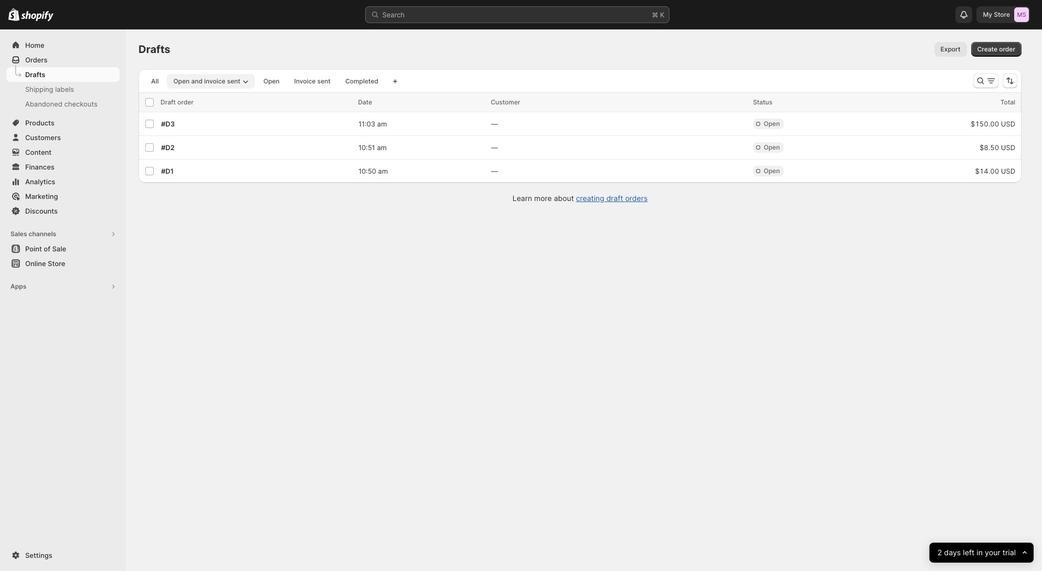 Task type: vqa. For each thing, say whether or not it's contained in the screenshot.


Task type: describe. For each thing, give the bounding box(es) containing it.
finances link
[[6, 160, 120, 174]]

invoice sent
[[294, 77, 331, 85]]

invoice
[[204, 77, 226, 85]]

analytics
[[25, 177, 55, 186]]

open and invoice sent button
[[167, 74, 255, 89]]

2 sent from the left
[[317, 77, 331, 85]]

learn
[[513, 194, 532, 203]]

marketing
[[25, 192, 58, 200]]

sale
[[52, 245, 66, 253]]

⌘
[[652, 10, 658, 19]]

— for 10:50 am
[[491, 167, 498, 175]]

my store
[[983, 10, 1010, 18]]

k
[[660, 10, 665, 19]]

$14.00
[[975, 167, 999, 175]]

point of sale link
[[6, 241, 120, 256]]

2 days left in your trial
[[938, 548, 1016, 557]]

apps button
[[6, 279, 120, 294]]

sales channels button
[[6, 227, 120, 241]]

creating
[[576, 194, 604, 203]]

trial
[[1003, 548, 1016, 557]]

#d2 link
[[161, 143, 175, 152]]

products link
[[6, 115, 120, 130]]

order for draft order
[[177, 98, 194, 106]]

draft
[[607, 194, 623, 203]]

create order
[[978, 45, 1016, 53]]

open for 10:50 am
[[764, 167, 780, 175]]

drafts link
[[6, 67, 120, 82]]

$14.00 usd
[[975, 167, 1016, 175]]

— for 10:51 am
[[491, 143, 498, 152]]

orders link
[[6, 52, 120, 67]]

orders
[[25, 56, 47, 64]]

online
[[25, 259, 46, 268]]

order for create order
[[999, 45, 1016, 53]]

completed
[[345, 77, 378, 85]]

store for my store
[[994, 10, 1010, 18]]

draft
[[161, 98, 176, 106]]

all link
[[145, 74, 165, 89]]

usd for $150.00 usd
[[1001, 120, 1016, 128]]

#d3
[[161, 120, 175, 128]]

2 days left in your trial button
[[930, 543, 1034, 563]]

checkouts
[[64, 100, 98, 108]]

usd for $14.00 usd
[[1001, 167, 1016, 175]]

all
[[151, 77, 159, 85]]

online store
[[25, 259, 65, 268]]

status
[[753, 98, 773, 106]]

point
[[25, 245, 42, 253]]

total
[[1001, 98, 1016, 106]]

2
[[938, 548, 942, 557]]

orders
[[625, 194, 648, 203]]

left
[[963, 548, 975, 557]]

completed link
[[339, 74, 385, 89]]

$150.00 usd
[[971, 120, 1016, 128]]

customers link
[[6, 130, 120, 145]]

discounts
[[25, 207, 58, 215]]

finances
[[25, 163, 54, 171]]

abandoned
[[25, 100, 62, 108]]

$150.00
[[971, 120, 999, 128]]

more
[[534, 194, 552, 203]]

open link
[[257, 74, 286, 89]]

of
[[44, 245, 50, 253]]

create order link
[[971, 42, 1022, 57]]

abandoned checkouts
[[25, 100, 98, 108]]

export
[[941, 45, 961, 53]]

⌘ k
[[652, 10, 665, 19]]

open and invoice sent
[[173, 77, 240, 85]]

settings link
[[6, 548, 120, 563]]



Task type: locate. For each thing, give the bounding box(es) containing it.
0 vertical spatial order
[[999, 45, 1016, 53]]

#d1
[[161, 167, 174, 175]]

learn more about creating draft orders
[[513, 194, 648, 203]]

in
[[977, 548, 983, 557]]

0 vertical spatial drafts
[[139, 43, 170, 56]]

export button
[[935, 42, 967, 57]]

10:50 am
[[359, 167, 388, 175]]

2 — from the top
[[491, 143, 498, 152]]

point of sale button
[[0, 241, 126, 256]]

$8.50
[[980, 143, 999, 152]]

0 vertical spatial usd
[[1001, 120, 1016, 128]]

sent
[[227, 77, 240, 85], [317, 77, 331, 85]]

tab list
[[143, 73, 387, 89]]

sales channels
[[10, 230, 56, 238]]

search
[[382, 10, 405, 19]]

home
[[25, 41, 44, 49]]

days
[[944, 548, 961, 557]]

marketing link
[[6, 189, 120, 204]]

drafts
[[139, 43, 170, 56], [25, 70, 45, 79]]

3 — from the top
[[491, 167, 498, 175]]

shopify image
[[8, 8, 20, 21]]

0 horizontal spatial store
[[48, 259, 65, 268]]

sales
[[10, 230, 27, 238]]

shipping labels
[[25, 85, 74, 93]]

0 horizontal spatial order
[[177, 98, 194, 106]]

1 horizontal spatial drafts
[[139, 43, 170, 56]]

2 vertical spatial usd
[[1001, 167, 1016, 175]]

1 usd from the top
[[1001, 120, 1016, 128]]

0 horizontal spatial sent
[[227, 77, 240, 85]]

2 usd from the top
[[1001, 143, 1016, 152]]

content
[[25, 148, 52, 156]]

0 vertical spatial —
[[491, 120, 498, 128]]

1 — from the top
[[491, 120, 498, 128]]

create
[[978, 45, 998, 53]]

usd down total
[[1001, 120, 1016, 128]]

1 vertical spatial drafts
[[25, 70, 45, 79]]

products
[[25, 119, 54, 127]]

$8.50 usd
[[980, 143, 1016, 152]]

#d1 link
[[161, 167, 174, 175]]

discounts link
[[6, 204, 120, 218]]

1 horizontal spatial sent
[[317, 77, 331, 85]]

1 vertical spatial —
[[491, 143, 498, 152]]

1 vertical spatial usd
[[1001, 143, 1016, 152]]

usd right $14.00
[[1001, 167, 1016, 175]]

channels
[[29, 230, 56, 238]]

open for 10:51 am
[[764, 143, 780, 151]]

invoice
[[294, 77, 316, 85]]

#d2
[[161, 143, 175, 152]]

order right create
[[999, 45, 1016, 53]]

drafts up all
[[139, 43, 170, 56]]

2 vertical spatial —
[[491, 167, 498, 175]]

0 horizontal spatial drafts
[[25, 70, 45, 79]]

store right my
[[994, 10, 1010, 18]]

1 sent from the left
[[227, 77, 240, 85]]

shipping labels link
[[6, 82, 120, 97]]

#d3 link
[[161, 120, 175, 128]]

labels
[[55, 85, 74, 93]]

online store link
[[6, 256, 120, 271]]

store
[[994, 10, 1010, 18], [48, 259, 65, 268]]

home link
[[6, 38, 120, 52]]

drafts inside "link"
[[25, 70, 45, 79]]

analytics link
[[6, 174, 120, 189]]

and
[[191, 77, 203, 85]]

11:03 am
[[359, 120, 387, 128]]

—
[[491, 120, 498, 128], [491, 143, 498, 152], [491, 167, 498, 175]]

abandoned checkouts link
[[6, 97, 120, 111]]

1 horizontal spatial order
[[999, 45, 1016, 53]]

apps
[[10, 282, 26, 290]]

your
[[985, 548, 1001, 557]]

order right draft
[[177, 98, 194, 106]]

about
[[554, 194, 574, 203]]

creating draft orders link
[[576, 194, 648, 203]]

1 vertical spatial order
[[177, 98, 194, 106]]

open
[[173, 77, 190, 85], [263, 77, 280, 85], [764, 120, 780, 128], [764, 143, 780, 151], [764, 167, 780, 175]]

10:51 am
[[359, 143, 387, 152]]

online store button
[[0, 256, 126, 271]]

store down the sale in the top left of the page
[[48, 259, 65, 268]]

1 vertical spatial store
[[48, 259, 65, 268]]

open for 11:03 am
[[764, 120, 780, 128]]

usd for $8.50 usd
[[1001, 143, 1016, 152]]

my
[[983, 10, 993, 18]]

store for online store
[[48, 259, 65, 268]]

1 horizontal spatial store
[[994, 10, 1010, 18]]

usd
[[1001, 120, 1016, 128], [1001, 143, 1016, 152], [1001, 167, 1016, 175]]

store inside 'button'
[[48, 259, 65, 268]]

shipping
[[25, 85, 53, 93]]

sent inside dropdown button
[[227, 77, 240, 85]]

drafts down orders
[[25, 70, 45, 79]]

content link
[[6, 145, 120, 160]]

my store image
[[1015, 7, 1029, 22]]

order
[[999, 45, 1016, 53], [177, 98, 194, 106]]

settings
[[25, 551, 52, 559]]

date
[[358, 98, 372, 106]]

invoice sent link
[[288, 74, 337, 89]]

open inside dropdown button
[[173, 77, 190, 85]]

customers
[[25, 133, 61, 142]]

0 vertical spatial store
[[994, 10, 1010, 18]]

— for 11:03 am
[[491, 120, 498, 128]]

usd right $8.50
[[1001, 143, 1016, 152]]

tab list containing all
[[143, 73, 387, 89]]

point of sale
[[25, 245, 66, 253]]

customer
[[491, 98, 520, 106]]

shopify image
[[21, 11, 54, 21]]

3 usd from the top
[[1001, 167, 1016, 175]]



